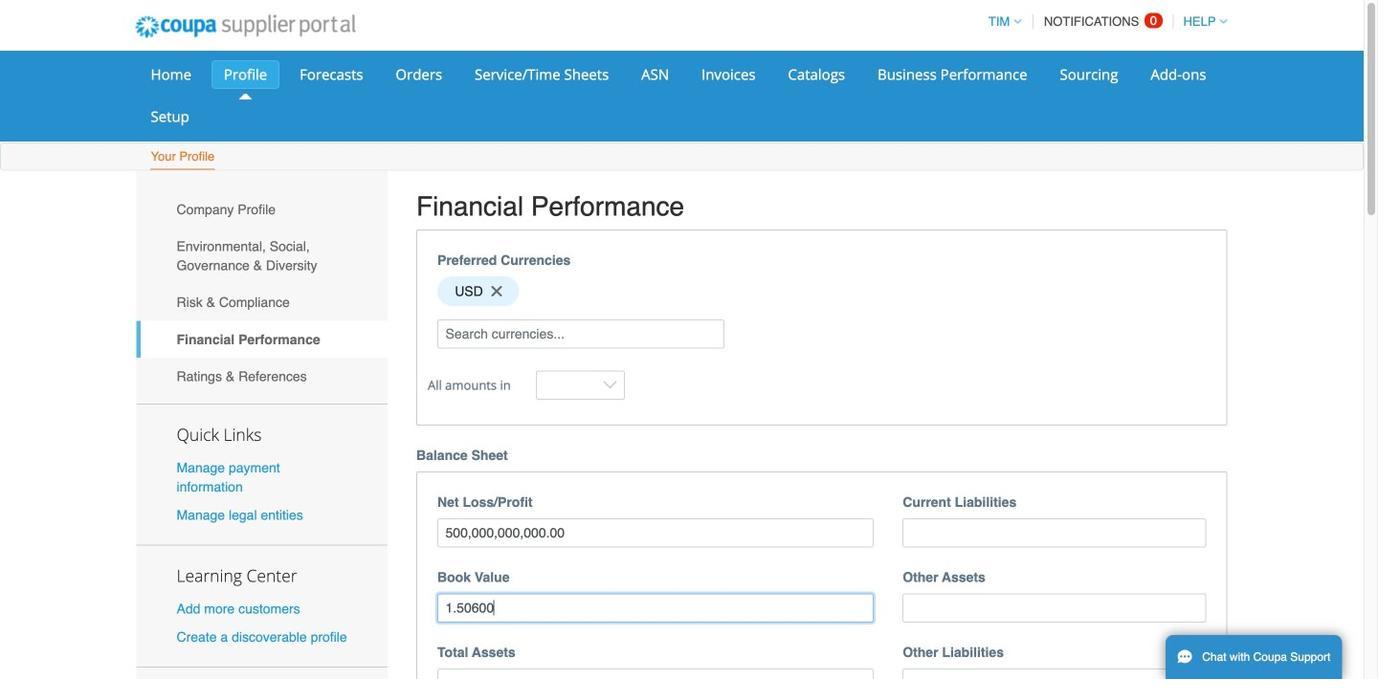 Task type: describe. For each thing, give the bounding box(es) containing it.
option inside selected list box
[[438, 277, 519, 306]]

coupa supplier portal image
[[122, 3, 369, 51]]

selected list box
[[431, 272, 1214, 311]]



Task type: locate. For each thing, give the bounding box(es) containing it.
Search currencies... field
[[438, 320, 725, 349]]

None text field
[[438, 669, 874, 680]]

option
[[438, 277, 519, 306]]

None text field
[[438, 519, 874, 548], [903, 519, 1207, 548], [438, 594, 874, 623], [903, 594, 1207, 623], [903, 669, 1207, 680], [438, 519, 874, 548], [903, 519, 1207, 548], [438, 594, 874, 623], [903, 594, 1207, 623], [903, 669, 1207, 680]]

navigation
[[980, 3, 1228, 40]]



Task type: vqa. For each thing, say whether or not it's contained in the screenshot.
additional information icon
no



